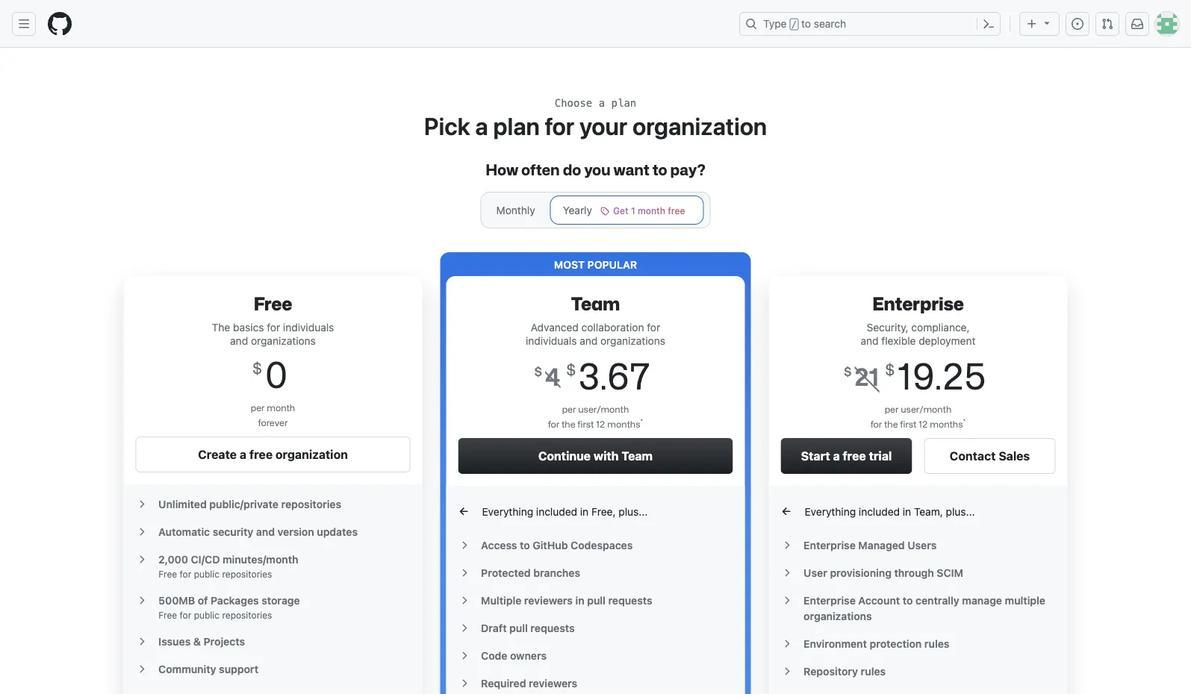 Task type: vqa. For each thing, say whether or not it's contained in the screenshot.
1st user/month from the right
yes



Task type: describe. For each thing, give the bounding box(es) containing it.
environment protection rules
[[804, 638, 950, 650]]

chevron right image for user provisioning through scim
[[781, 568, 793, 579]]

advanced collaboration for individuals and organizations
[[526, 322, 666, 347]]

deployment
[[919, 335, 976, 347]]

* for 3.67
[[641, 419, 644, 426]]

support
[[219, 664, 259, 676]]

want
[[614, 164, 650, 178]]

enterprise managed users
[[804, 540, 937, 552]]

issues & projects
[[159, 636, 245, 648]]

continue
[[539, 449, 591, 464]]

most popular
[[554, 259, 638, 271]]

free inside the 500mb of packages storage free for public repositories
[[159, 611, 177, 621]]

access to github codespaces
[[481, 540, 633, 552]]

updates
[[317, 526, 358, 538]]

chevron right image for automatic
[[136, 526, 148, 538]]

version
[[278, 526, 314, 538]]

enterprise for enterprise account to centrally manage multiple organizations
[[804, 595, 856, 607]]

0 vertical spatial free
[[254, 296, 292, 313]]

user provisioning through scim
[[804, 567, 964, 579]]

user/month for 3.67
[[579, 406, 629, 414]]

unlimited
[[159, 498, 207, 511]]

0 vertical spatial repositories
[[281, 498, 342, 511]]

4
[[545, 367, 561, 390]]

plus... for 19.25
[[946, 506, 976, 518]]

to left github
[[520, 540, 530, 552]]

included for 3.67
[[536, 506, 578, 518]]

public inside 2,000 ci/cd minutes/month free for public repositories
[[194, 569, 220, 580]]

per user/month for the first 12 months * for 3.67
[[548, 406, 644, 429]]

chevron right image for issues & projects
[[136, 636, 148, 648]]

the for 3.67
[[562, 421, 576, 429]]

months for 19.25
[[931, 421, 964, 429]]

git pull request image
[[1102, 18, 1114, 30]]

required
[[481, 678, 526, 690]]

most
[[554, 259, 585, 271]]

per user/month for the first 12 months * for 19.25
[[871, 406, 966, 429]]

free for create a free organization
[[249, 448, 273, 462]]

chevron right image for community
[[136, 664, 148, 676]]

multiple
[[1006, 595, 1046, 607]]

type
[[764, 18, 787, 30]]

chevron right image for protected branches
[[458, 568, 470, 579]]

environment
[[804, 638, 868, 650]]

draft pull requests
[[481, 622, 575, 635]]

multiple reviewers in pull requests
[[481, 595, 653, 607]]

unlimited public/private repositories
[[159, 498, 342, 511]]

chevron right image for environment
[[781, 639, 793, 650]]

through
[[895, 567, 935, 579]]

chevron right image for access
[[458, 540, 470, 552]]

1
[[631, 205, 636, 216]]

access
[[481, 540, 517, 552]]

and inside advanced collaboration for individuals and organizations
[[580, 335, 598, 347]]

how often do you want to pay? option group
[[481, 192, 711, 229]]

pay?
[[671, 164, 706, 178]]

users
[[908, 540, 937, 552]]

github
[[533, 540, 568, 552]]

* for 19.25
[[964, 419, 966, 426]]

arrow left image for 19.25
[[781, 506, 793, 518]]

required reviewers
[[481, 678, 578, 690]]

1 vertical spatial organization
[[276, 448, 348, 462]]

account
[[859, 595, 901, 607]]

security
[[213, 526, 254, 538]]

branches
[[534, 567, 581, 579]]

create a free organization
[[198, 448, 348, 462]]

projects
[[204, 636, 245, 648]]

to inside "enterprise account to centrally manage multiple organizations"
[[903, 595, 914, 607]]

enterprise for enterprise
[[873, 296, 965, 313]]

everything for 19.25
[[805, 506, 856, 518]]

public inside the 500mb of packages storage free for public repositories
[[194, 611, 220, 621]]

monthly
[[497, 204, 536, 216]]

0
[[265, 360, 288, 395]]

chevron right image for repository rules
[[781, 666, 793, 678]]

create
[[198, 448, 237, 462]]

individuals for free
[[283, 322, 334, 334]]

1 horizontal spatial rules
[[925, 638, 950, 650]]

500mb
[[159, 595, 195, 607]]

for inside "the basics for individuals and organizations"
[[267, 322, 280, 334]]

to left pay?
[[653, 164, 668, 178]]

a for trial
[[834, 449, 840, 464]]

first for 19.25
[[901, 421, 917, 429]]

to right /
[[802, 18, 812, 30]]

continue with team link
[[458, 439, 733, 475]]

everything included in free, plus...
[[482, 506, 648, 518]]

per for 3.67
[[562, 406, 576, 414]]

included for 19.25
[[859, 506, 901, 518]]

for inside choose a plan pick a plan for your organization
[[545, 112, 575, 140]]

manage
[[963, 595, 1003, 607]]

your
[[580, 112, 628, 140]]

user
[[804, 567, 828, 579]]

pick
[[424, 112, 470, 140]]

for inside the 500mb of packages storage free for public repositories
[[180, 611, 191, 621]]

organizations for team
[[601, 335, 666, 347]]

1 vertical spatial rules
[[861, 666, 886, 678]]

1 horizontal spatial requests
[[609, 595, 653, 607]]

trial
[[869, 449, 892, 464]]

choose a plan pick a plan for your organization
[[424, 97, 768, 140]]

do
[[563, 164, 581, 178]]

user/month for 19.25
[[901, 406, 952, 414]]

and up minutes/month
[[256, 526, 275, 538]]

automatic security and version updates
[[159, 526, 358, 538]]

19.25
[[898, 361, 987, 396]]

3.67
[[579, 361, 651, 396]]

plus... for 3.67
[[619, 506, 648, 518]]

start a free trial
[[802, 449, 892, 464]]

months for 3.67
[[608, 421, 641, 429]]

per for 19.25
[[885, 406, 899, 414]]

of
[[198, 595, 208, 607]]

collaboration
[[582, 322, 645, 334]]

first for 3.67
[[578, 421, 594, 429]]

minutes/month
[[223, 554, 299, 566]]

get 1 month free
[[614, 205, 686, 216]]

per month forever
[[251, 404, 295, 428]]

centrally
[[916, 595, 960, 607]]

continue with team
[[539, 449, 653, 464]]

/
[[792, 19, 797, 30]]

everything for 3.67
[[482, 506, 534, 518]]

triangle down image
[[1042, 17, 1054, 29]]

chevron right image for multiple
[[458, 595, 470, 607]]

command palette image
[[983, 18, 995, 30]]

protected
[[481, 567, 531, 579]]

for inside 2,000 ci/cd minutes/month free for public repositories
[[180, 569, 191, 580]]

issue opened image
[[1072, 18, 1084, 30]]

1 horizontal spatial plan
[[612, 97, 637, 109]]

in for 19.25
[[903, 506, 912, 518]]

21
[[855, 367, 880, 390]]



Task type: locate. For each thing, give the bounding box(es) containing it.
0 horizontal spatial organization
[[276, 448, 348, 462]]

2,000
[[159, 554, 188, 566]]

team right with
[[622, 449, 653, 464]]

12 for 19.25
[[919, 421, 928, 429]]

enterprise up security, compliance, and flexible deployment
[[873, 296, 965, 313]]

a inside create a free organization link
[[240, 448, 247, 462]]

and inside "the basics for individuals and organizations"
[[230, 335, 248, 347]]

and down collaboration
[[580, 335, 598, 347]]

1 horizontal spatial per user/month for the first 12 months *
[[871, 406, 966, 429]]

for up continue
[[548, 421, 560, 429]]

user/month down 3.67 on the bottom of page
[[579, 406, 629, 414]]

reviewers for multiple
[[525, 595, 573, 607]]

protected branches
[[481, 567, 581, 579]]

you
[[584, 164, 611, 178]]

1 vertical spatial enterprise
[[804, 540, 856, 552]]

1 months from the left
[[608, 421, 641, 429]]

0 horizontal spatial *
[[641, 419, 644, 426]]

a right create
[[240, 448, 247, 462]]

repository rules
[[804, 666, 886, 678]]

free for start a free trial
[[843, 449, 867, 464]]

free down pay?
[[668, 205, 686, 216]]

0 vertical spatial enterprise
[[873, 296, 965, 313]]

enterprise down user
[[804, 595, 856, 607]]

contact sales
[[950, 449, 1031, 464]]

1 vertical spatial reviewers
[[529, 678, 578, 690]]

1 plus... from the left
[[619, 506, 648, 518]]

repositories inside the 500mb of packages storage free for public repositories
[[222, 611, 272, 621]]

team
[[571, 296, 620, 313], [622, 449, 653, 464]]

notifications image
[[1132, 18, 1144, 30]]

1 horizontal spatial included
[[859, 506, 901, 518]]

sales
[[999, 449, 1031, 464]]

advanced
[[531, 322, 579, 334]]

2 * from the left
[[964, 419, 966, 426]]

2 vertical spatial free
[[159, 611, 177, 621]]

1 user/month from the left
[[579, 406, 629, 414]]

and down 'security,'
[[861, 335, 879, 347]]

homepage image
[[48, 12, 72, 36]]

enterprise
[[873, 296, 965, 313], [804, 540, 856, 552], [804, 595, 856, 607]]

free up "the basics for individuals and organizations"
[[254, 296, 292, 313]]

0 vertical spatial reviewers
[[525, 595, 573, 607]]

months up with
[[608, 421, 641, 429]]

0 horizontal spatial per user/month for the first 12 months *
[[548, 406, 644, 429]]

2 vertical spatial enterprise
[[804, 595, 856, 607]]

pull down 'codespaces'
[[588, 595, 606, 607]]

a right start
[[834, 449, 840, 464]]

2 user/month from the left
[[901, 406, 952, 414]]

1 vertical spatial requests
[[531, 622, 575, 635]]

security,
[[867, 322, 909, 334]]

*
[[641, 419, 644, 426], [964, 419, 966, 426]]

requests down 'codespaces'
[[609, 595, 653, 607]]

protection
[[870, 638, 922, 650]]

plus... right free, on the bottom of page
[[619, 506, 648, 518]]

month inside per month forever
[[267, 404, 295, 413]]

1 everything from the left
[[482, 506, 534, 518]]

scim
[[937, 567, 964, 579]]

0 horizontal spatial 12
[[596, 421, 606, 429]]

per up continue
[[562, 406, 576, 414]]

individuals for team
[[526, 335, 577, 347]]

1 public from the top
[[194, 569, 220, 580]]

organizations down collaboration
[[601, 335, 666, 347]]

start a free trial link
[[781, 439, 913, 475]]

2 the from the left
[[885, 421, 899, 429]]

1 horizontal spatial everything
[[805, 506, 856, 518]]

months up contact
[[931, 421, 964, 429]]

chevron right image for draft
[[458, 623, 470, 635]]

the up trial
[[885, 421, 899, 429]]

requests
[[609, 595, 653, 607], [531, 622, 575, 635]]

flexible
[[882, 335, 916, 347]]

a inside start a free trial link
[[834, 449, 840, 464]]

1 vertical spatial repositories
[[222, 569, 272, 580]]

community support
[[159, 664, 259, 676]]

1 12 from the left
[[596, 421, 606, 429]]

0 vertical spatial rules
[[925, 638, 950, 650]]

included
[[536, 506, 578, 518], [859, 506, 901, 518]]

ci/cd
[[191, 554, 220, 566]]

month right 1
[[638, 205, 666, 216]]

for right basics
[[267, 322, 280, 334]]

free
[[668, 205, 686, 216], [249, 448, 273, 462], [843, 449, 867, 464]]

organizations for free
[[251, 335, 316, 347]]

2 first from the left
[[901, 421, 917, 429]]

0 vertical spatial organization
[[633, 112, 768, 140]]

2,000 ci/cd minutes/month free for public repositories
[[159, 554, 299, 580]]

in left free, on the bottom of page
[[581, 506, 589, 518]]

everything
[[482, 506, 534, 518], [805, 506, 856, 518]]

per inside per month forever
[[251, 404, 265, 413]]

enterprise account to centrally manage multiple organizations
[[804, 595, 1046, 623]]

for
[[545, 112, 575, 140], [267, 322, 280, 334], [647, 322, 661, 334], [548, 421, 560, 429], [871, 421, 883, 429], [180, 569, 191, 580], [180, 611, 191, 621]]

arrow left image for 3.67
[[458, 506, 470, 518]]

first up the continue with team
[[578, 421, 594, 429]]

1 arrow left image from the left
[[458, 506, 470, 518]]

reviewers down the owners
[[529, 678, 578, 690]]

free inside how often do you want to pay? option group
[[668, 205, 686, 216]]

months
[[608, 421, 641, 429], [931, 421, 964, 429]]

how often do you want to pay?
[[486, 164, 706, 178]]

organization up pay?
[[633, 112, 768, 140]]

per user/month for the first 12 months *
[[548, 406, 644, 429], [871, 406, 966, 429]]

1 horizontal spatial months
[[931, 421, 964, 429]]

enterprise up user
[[804, 540, 856, 552]]

type / to search
[[764, 18, 847, 30]]

search
[[814, 18, 847, 30]]

public
[[194, 569, 220, 580], [194, 611, 220, 621]]

individuals inside "the basics for individuals and organizations"
[[283, 322, 334, 334]]

free left trial
[[843, 449, 867, 464]]

per up "forever"
[[251, 404, 265, 413]]

organizations up 0
[[251, 335, 316, 347]]

plan up how
[[494, 112, 540, 140]]

1 included from the left
[[536, 506, 578, 518]]

for right collaboration
[[647, 322, 661, 334]]

for up trial
[[871, 421, 883, 429]]

chevron right image for unlimited
[[136, 499, 148, 511]]

public down of
[[194, 611, 220, 621]]

reviewers for required
[[529, 678, 578, 690]]

0 horizontal spatial arrow left image
[[458, 506, 470, 518]]

1 vertical spatial month
[[267, 404, 295, 413]]

and down basics
[[230, 335, 248, 347]]

how
[[486, 164, 519, 178]]

0 horizontal spatial months
[[608, 421, 641, 429]]

issues
[[159, 636, 191, 648]]

0 horizontal spatial first
[[578, 421, 594, 429]]

1 vertical spatial individuals
[[526, 335, 577, 347]]

requests down multiple reviewers in pull requests
[[531, 622, 575, 635]]

1 horizontal spatial organization
[[633, 112, 768, 140]]

repository
[[804, 666, 859, 678]]

per user/month for the first 12 months * down 19.25
[[871, 406, 966, 429]]

1 per user/month for the first 12 months * from the left
[[548, 406, 644, 429]]

organizations inside "enterprise account to centrally manage multiple organizations"
[[804, 611, 873, 623]]

free down the 500mb
[[159, 611, 177, 621]]

1 horizontal spatial the
[[885, 421, 899, 429]]

12 for 3.67
[[596, 421, 606, 429]]

everything included in team, plus...
[[805, 506, 976, 518]]

1 horizontal spatial user/month
[[901, 406, 952, 414]]

0 horizontal spatial plus...
[[619, 506, 648, 518]]

enterprise for enterprise managed users
[[804, 540, 856, 552]]

chevron right image for code owners
[[458, 650, 470, 662]]

in left team,
[[903, 506, 912, 518]]

provisioning
[[831, 567, 892, 579]]

0 horizontal spatial free
[[249, 448, 273, 462]]

the
[[562, 421, 576, 429], [885, 421, 899, 429]]

2 vertical spatial repositories
[[222, 611, 272, 621]]

in for 3.67
[[581, 506, 589, 518]]

2 horizontal spatial free
[[843, 449, 867, 464]]

plan up your
[[612, 97, 637, 109]]

owners
[[510, 650, 547, 662]]

for inside advanced collaboration for individuals and organizations
[[647, 322, 661, 334]]

month up "forever"
[[267, 404, 295, 413]]

1 vertical spatial plan
[[494, 112, 540, 140]]

0 horizontal spatial the
[[562, 421, 576, 429]]

1 horizontal spatial individuals
[[526, 335, 577, 347]]

individuals down advanced
[[526, 335, 577, 347]]

community
[[159, 664, 216, 676]]

everything up enterprise managed users
[[805, 506, 856, 518]]

per up trial
[[885, 406, 899, 414]]

organization
[[633, 112, 768, 140], [276, 448, 348, 462]]

organizations up environment
[[804, 611, 873, 623]]

1 horizontal spatial per
[[562, 406, 576, 414]]

plan
[[612, 97, 637, 109], [494, 112, 540, 140]]

free down "forever"
[[249, 448, 273, 462]]

1 vertical spatial pull
[[510, 622, 528, 635]]

2 months from the left
[[931, 421, 964, 429]]

draft
[[481, 622, 507, 635]]

automatic
[[159, 526, 210, 538]]

1 horizontal spatial free
[[668, 205, 686, 216]]

everything up access
[[482, 506, 534, 518]]

500mb of packages storage free for public repositories
[[159, 595, 300, 621]]

repositories up version
[[281, 498, 342, 511]]

0 horizontal spatial requests
[[531, 622, 575, 635]]

1 * from the left
[[641, 419, 644, 426]]

chevron right image
[[136, 499, 148, 511], [136, 526, 148, 538], [458, 540, 470, 552], [458, 595, 470, 607], [781, 595, 793, 607], [458, 623, 470, 635], [781, 639, 793, 650], [136, 664, 148, 676], [458, 678, 470, 690]]

2 per user/month for the first 12 months * from the left
[[871, 406, 966, 429]]

enterprise inside "enterprise account to centrally manage multiple organizations"
[[804, 595, 856, 607]]

0 horizontal spatial individuals
[[283, 322, 334, 334]]

forever
[[258, 419, 288, 428]]

1 vertical spatial public
[[194, 611, 220, 621]]

to down through
[[903, 595, 914, 607]]

0 vertical spatial month
[[638, 205, 666, 216]]

a for pick
[[599, 97, 605, 109]]

rules
[[925, 638, 950, 650], [861, 666, 886, 678]]

2 public from the top
[[194, 611, 220, 621]]

team up collaboration
[[571, 296, 620, 313]]

security, compliance, and flexible deployment
[[861, 322, 976, 347]]

2 horizontal spatial per
[[885, 406, 899, 414]]

0 horizontal spatial everything
[[482, 506, 534, 518]]

organizations inside "the basics for individuals and organizations"
[[251, 335, 316, 347]]

for down 2,000
[[180, 569, 191, 580]]

0 vertical spatial pull
[[588, 595, 606, 607]]

2 arrow left image from the left
[[781, 506, 793, 518]]

0 horizontal spatial month
[[267, 404, 295, 413]]

get
[[614, 205, 629, 216]]

included up access to github codespaces
[[536, 506, 578, 518]]

12 down 19.25
[[919, 421, 928, 429]]

chevron right image for required
[[458, 678, 470, 690]]

plus... right team,
[[946, 506, 976, 518]]

1 horizontal spatial *
[[964, 419, 966, 426]]

chevron right image for enterprise
[[781, 595, 793, 607]]

repositories down the packages
[[222, 611, 272, 621]]

public/private
[[210, 498, 279, 511]]

included up managed
[[859, 506, 901, 518]]

* down 3.67 on the bottom of page
[[641, 419, 644, 426]]

often
[[522, 164, 560, 178]]

start
[[802, 449, 831, 464]]

1 horizontal spatial pull
[[588, 595, 606, 607]]

per
[[251, 404, 265, 413], [562, 406, 576, 414], [885, 406, 899, 414]]

organization inside choose a plan pick a plan for your organization
[[633, 112, 768, 140]]

chevron right image
[[781, 540, 793, 552], [136, 554, 148, 566], [458, 568, 470, 579], [781, 568, 793, 579], [136, 595, 148, 607], [136, 636, 148, 648], [458, 650, 470, 662], [781, 666, 793, 678]]

0 horizontal spatial per
[[251, 404, 265, 413]]

for down choose
[[545, 112, 575, 140]]

create a free organization link
[[136, 437, 411, 473]]

1 the from the left
[[562, 421, 576, 429]]

2 horizontal spatial organizations
[[804, 611, 873, 623]]

1 horizontal spatial first
[[901, 421, 917, 429]]

and inside security, compliance, and flexible deployment
[[861, 335, 879, 347]]

reviewers down branches
[[525, 595, 573, 607]]

1 first from the left
[[578, 421, 594, 429]]

0 horizontal spatial team
[[571, 296, 620, 313]]

rules down environment protection rules
[[861, 666, 886, 678]]

in down branches
[[576, 595, 585, 607]]

storage
[[262, 595, 300, 607]]

free inside 2,000 ci/cd minutes/month free for public repositories
[[159, 569, 177, 580]]

organization down "forever"
[[276, 448, 348, 462]]

plus image
[[1027, 18, 1039, 30]]

chevron right image for enterprise managed users
[[781, 540, 793, 552]]

arrow left image
[[458, 506, 470, 518], [781, 506, 793, 518]]

0 horizontal spatial rules
[[861, 666, 886, 678]]

managed
[[859, 540, 905, 552]]

public down ci/cd
[[194, 569, 220, 580]]

* up contact
[[964, 419, 966, 426]]

free down 2,000
[[159, 569, 177, 580]]

popular
[[588, 259, 638, 271]]

1 horizontal spatial arrow left image
[[781, 506, 793, 518]]

first down 19.25
[[901, 421, 917, 429]]

the up continue
[[562, 421, 576, 429]]

a
[[599, 97, 605, 109], [476, 112, 489, 140], [240, 448, 247, 462], [834, 449, 840, 464]]

team,
[[915, 506, 944, 518]]

0 horizontal spatial plan
[[494, 112, 540, 140]]

12 up "continue with team" link
[[596, 421, 606, 429]]

0 vertical spatial team
[[571, 296, 620, 313]]

0 vertical spatial public
[[194, 569, 220, 580]]

packages
[[211, 595, 259, 607]]

0 horizontal spatial pull
[[510, 622, 528, 635]]

1 horizontal spatial plus...
[[946, 506, 976, 518]]

2 included from the left
[[859, 506, 901, 518]]

0 horizontal spatial organizations
[[251, 335, 316, 347]]

1 vertical spatial free
[[159, 569, 177, 580]]

2 plus... from the left
[[946, 506, 976, 518]]

a up your
[[599, 97, 605, 109]]

compliance,
[[912, 322, 970, 334]]

the for 19.25
[[885, 421, 899, 429]]

0 vertical spatial individuals
[[283, 322, 334, 334]]

1 vertical spatial team
[[622, 449, 653, 464]]

1 horizontal spatial organizations
[[601, 335, 666, 347]]

pull right draft
[[510, 622, 528, 635]]

organizations
[[251, 335, 316, 347], [601, 335, 666, 347], [804, 611, 873, 623]]

organizations inside advanced collaboration for individuals and organizations
[[601, 335, 666, 347]]

repositories down minutes/month
[[222, 569, 272, 580]]

0 horizontal spatial user/month
[[579, 406, 629, 414]]

2 12 from the left
[[919, 421, 928, 429]]

contact sales link
[[925, 439, 1056, 475]]

contact
[[950, 449, 996, 464]]

basics
[[233, 322, 264, 334]]

rules down "enterprise account to centrally manage multiple organizations"
[[925, 638, 950, 650]]

1 horizontal spatial month
[[638, 205, 666, 216]]

individuals inside advanced collaboration for individuals and organizations
[[526, 335, 577, 347]]

code
[[481, 650, 508, 662]]

2 everything from the left
[[805, 506, 856, 518]]

individuals up 0
[[283, 322, 334, 334]]

0 vertical spatial requests
[[609, 595, 653, 607]]

a for organization
[[240, 448, 247, 462]]

0 horizontal spatial included
[[536, 506, 578, 518]]

the basics for individuals and organizations
[[212, 322, 334, 347]]

user/month down 19.25
[[901, 406, 952, 414]]

free
[[254, 296, 292, 313], [159, 569, 177, 580], [159, 611, 177, 621]]

0 vertical spatial plan
[[612, 97, 637, 109]]

for down the 500mb
[[180, 611, 191, 621]]

repositories inside 2,000 ci/cd minutes/month free for public repositories
[[222, 569, 272, 580]]

choose
[[555, 97, 593, 109]]

month inside how often do you want to pay? option group
[[638, 205, 666, 216]]

reviewers
[[525, 595, 573, 607], [529, 678, 578, 690]]

per user/month for the first 12 months * up "continue with team" link
[[548, 406, 644, 429]]

1 horizontal spatial team
[[622, 449, 653, 464]]

free,
[[592, 506, 616, 518]]

a right pick
[[476, 112, 489, 140]]

1 horizontal spatial 12
[[919, 421, 928, 429]]

tag image
[[599, 204, 611, 216]]



